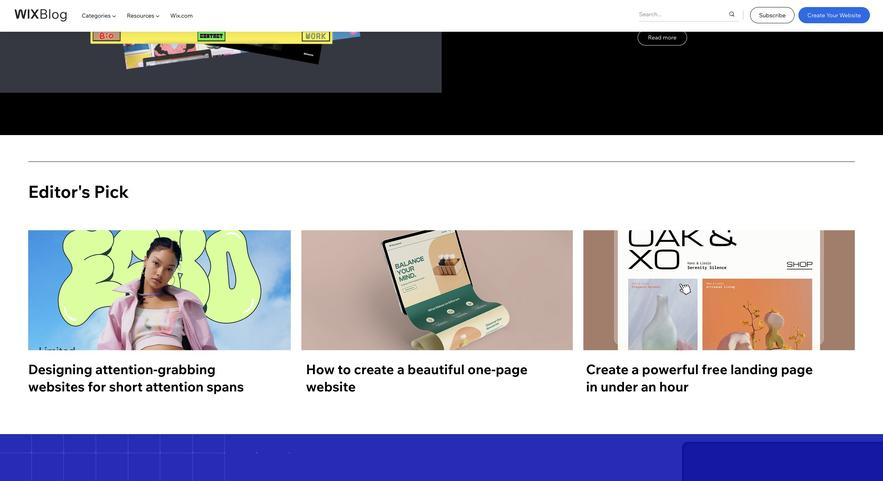 Task type: vqa. For each thing, say whether or not it's contained in the screenshot.
Let's on the bottom left of the page
no



Task type: describe. For each thing, give the bounding box(es) containing it.
page inside create a powerful free landing page in under an hour
[[782, 361, 814, 378]]

selection
[[713, 1, 741, 9]]

create
[[354, 361, 394, 378]]

from
[[576, 1, 592, 9]]

wix.com
[[170, 12, 193, 19]]

online
[[658, 1, 676, 9]]

website
[[840, 12, 862, 19]]

create your website link
[[799, 7, 871, 23]]

websites inside the designing attention-grabbing websites for short attention spans
[[28, 378, 85, 395]]

subscribe
[[760, 12, 786, 19]]

under
[[601, 378, 638, 395]]

1 horizontal spatial to
[[650, 1, 656, 9]]

portfolio
[[593, 1, 620, 9]]

grabbing
[[158, 361, 216, 378]]

from portfolio websites to online stores, this selection of websites is sure to inspire you. link
[[576, 1, 749, 17]]

website
[[306, 378, 356, 395]]

resources
[[127, 12, 154, 19]]

one-
[[468, 361, 496, 378]]

attention-
[[95, 361, 158, 378]]

editor's pick
[[28, 181, 129, 202]]

hour
[[660, 378, 689, 395]]

a inside create a powerful free landing page in under an hour
[[632, 361, 639, 378]]

landing
[[731, 361, 779, 378]]

a inside the how to create a beautiful one-page website
[[397, 361, 405, 378]]

how
[[306, 361, 335, 378]]

websites left sure
[[621, 1, 648, 9]]

categories ▼
[[82, 12, 116, 19]]

resources  ▼
[[127, 12, 160, 19]]

short
[[109, 378, 143, 395]]

wix.com link
[[165, 6, 198, 25]]

31 best website designs for inspiration in 2024 image
[[0, 0, 442, 96]]

for
[[88, 378, 106, 395]]

free
[[702, 361, 728, 378]]

your
[[827, 12, 839, 19]]

you.
[[696, 9, 709, 17]]

▼ for resources  ▼
[[156, 12, 160, 19]]

subscribe link
[[751, 7, 795, 23]]

Search... search field
[[640, 7, 715, 21]]

designing attention-grabbing websites for short attention spans link
[[28, 361, 267, 395]]

read more link
[[638, 30, 687, 45]]

designing attention-grabbing websites for short attention spans image
[[28, 231, 291, 350]]



Task type: locate. For each thing, give the bounding box(es) containing it.
2 a from the left
[[632, 361, 639, 378]]

None search field
[[640, 7, 739, 21]]

2 page from the left
[[782, 361, 814, 378]]

websites left 'is'
[[616, 9, 643, 17]]

read
[[649, 34, 662, 41]]

0 horizontal spatial ▼
[[112, 12, 116, 19]]

how to create a beautiful one-page website
[[306, 361, 528, 395]]

create for create a powerful free landing page in under an hour
[[587, 361, 629, 378]]

▼ right categories
[[112, 12, 116, 19]]

0 horizontal spatial create
[[587, 361, 629, 378]]

0 horizontal spatial a
[[397, 361, 405, 378]]

how to create a beautiful one-page website image
[[302, 231, 573, 350]]

page
[[496, 361, 528, 378], [782, 361, 814, 378]]

to
[[650, 1, 656, 9], [666, 9, 672, 17], [338, 361, 351, 378]]

0 horizontal spatial page
[[496, 361, 528, 378]]

this
[[700, 1, 711, 9]]

sure
[[651, 9, 664, 17]]

is
[[644, 9, 649, 17]]

an
[[641, 378, 657, 395]]

powerful
[[642, 361, 699, 378]]

spans
[[207, 378, 244, 395]]

from portfolio websites to online stores, this selection of websites is sure to inspire you.
[[576, 1, 748, 17]]

▼
[[112, 12, 116, 19], [156, 12, 160, 19]]

in
[[587, 378, 598, 395]]

1 ▼ from the left
[[112, 12, 116, 19]]

beautiful
[[408, 361, 465, 378]]

create a powerful free landing page in under an hour
[[587, 361, 814, 395]]

designing attention-grabbing websites for short attention spans
[[28, 361, 244, 395]]

create for create your website
[[808, 12, 826, 19]]

0 horizontal spatial to
[[338, 361, 351, 378]]

a right create
[[397, 361, 405, 378]]

pick
[[94, 181, 129, 202]]

how to create a beautiful one-page website link
[[306, 361, 545, 395]]

▼ for categories ▼
[[112, 12, 116, 19]]

create inside create a powerful free landing page in under an hour
[[587, 361, 629, 378]]

2 ▼ from the left
[[156, 12, 160, 19]]

1 horizontal spatial create
[[808, 12, 826, 19]]

to inside the how to create a beautiful one-page website
[[338, 361, 351, 378]]

create left your
[[808, 12, 826, 19]]

a up under
[[632, 361, 639, 378]]

more
[[663, 34, 677, 41]]

websites
[[621, 1, 648, 9], [616, 9, 643, 17], [28, 378, 85, 395]]

1 horizontal spatial page
[[782, 361, 814, 378]]

inspire
[[673, 9, 694, 17]]

to up website
[[338, 361, 351, 378]]

2 horizontal spatial to
[[666, 9, 672, 17]]

create a powerful free landing page in under an hour link
[[587, 361, 825, 395]]

create
[[808, 12, 826, 19], [587, 361, 629, 378]]

1 page from the left
[[496, 361, 528, 378]]

to right sure
[[666, 9, 672, 17]]

▼ right resources
[[156, 12, 160, 19]]

attention
[[146, 378, 204, 395]]

create your website
[[808, 12, 862, 19]]

page inside the how to create a beautiful one-page website
[[496, 361, 528, 378]]

stores,
[[678, 1, 699, 9]]

1 horizontal spatial a
[[632, 361, 639, 378]]

1 a from the left
[[397, 361, 405, 378]]

0 vertical spatial create
[[808, 12, 826, 19]]

to right 'is'
[[650, 1, 656, 9]]

websites down designing
[[28, 378, 85, 395]]

create up under
[[587, 361, 629, 378]]

a
[[397, 361, 405, 378], [632, 361, 639, 378]]

designing
[[28, 361, 92, 378]]

create a powerful free landing page in under an hour image
[[584, 231, 856, 350]]

1 horizontal spatial ▼
[[156, 12, 160, 19]]

editor's
[[28, 181, 90, 202]]

of
[[742, 1, 748, 9]]

1 vertical spatial create
[[587, 361, 629, 378]]

categories
[[82, 12, 111, 19]]

read more
[[649, 34, 677, 41]]



